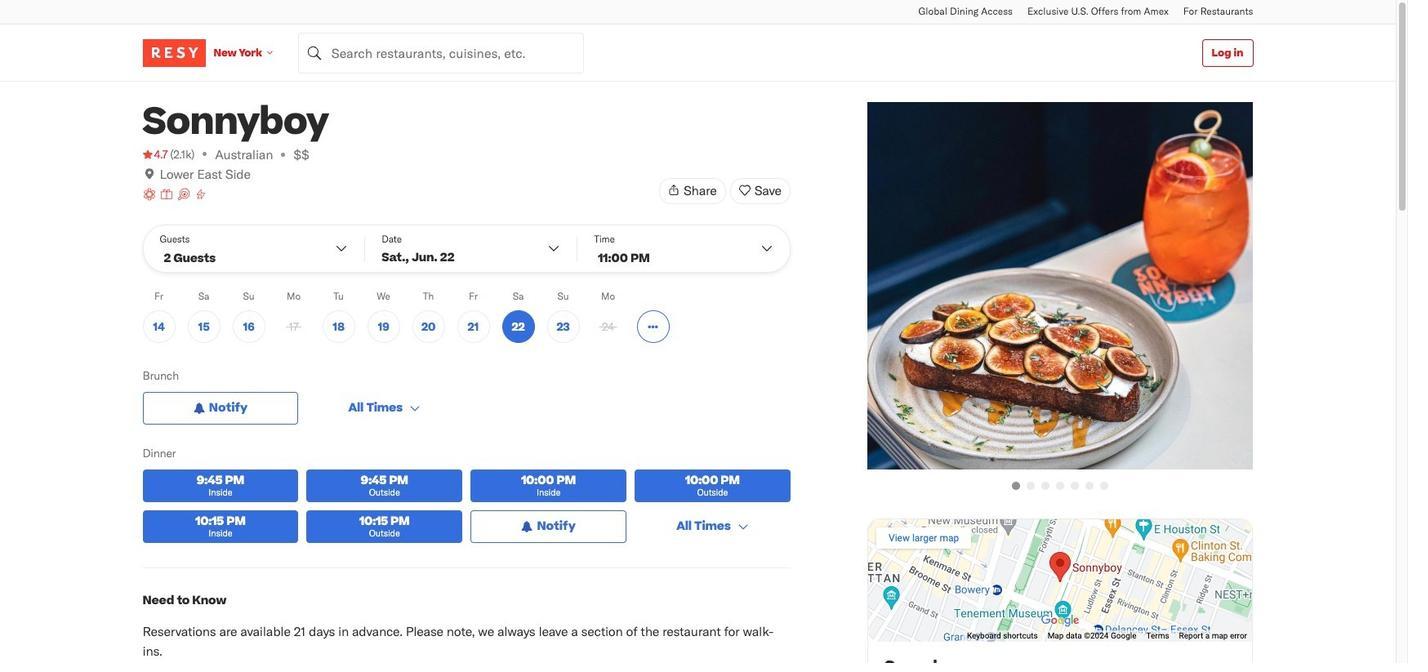 Task type: describe. For each thing, give the bounding box(es) containing it.
4.7 out of 5 stars image
[[143, 146, 168, 163]]



Task type: locate. For each thing, give the bounding box(es) containing it.
Search restaurants, cuisines, etc. text field
[[298, 32, 584, 73]]

None field
[[298, 32, 584, 73]]



Task type: vqa. For each thing, say whether or not it's contained in the screenshot.
field
yes



